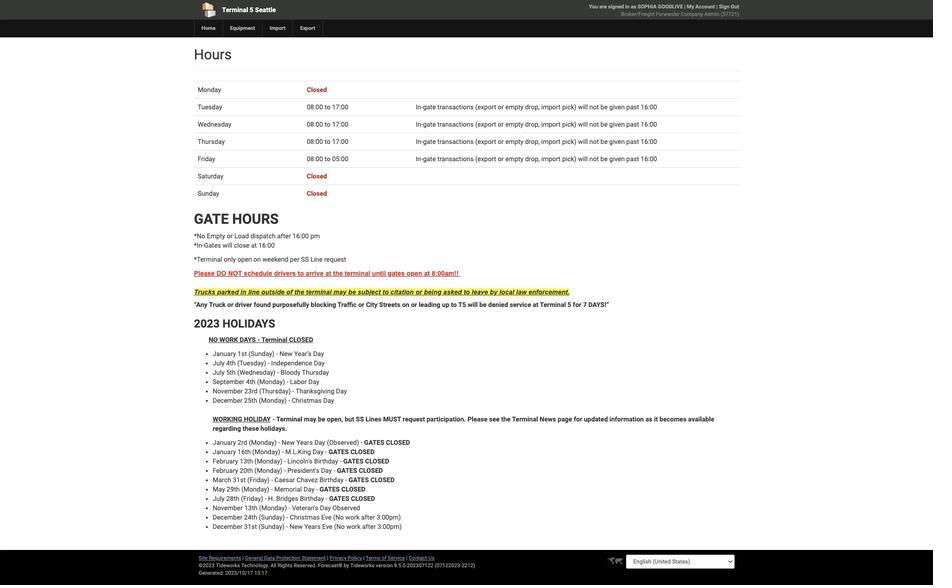 Task type: describe. For each thing, give the bounding box(es) containing it.
h.
[[268, 495, 275, 503]]

1 vertical spatial (sunday)
[[259, 514, 285, 522]]

(07122023-
[[435, 563, 462, 569]]

in- for wednesday
[[416, 121, 423, 128]]

forecast®
[[318, 563, 342, 569]]

1 horizontal spatial open
[[407, 270, 422, 277]]

gate
[[194, 211, 229, 227]]

closed for monday
[[307, 86, 327, 94]]

export link
[[293, 20, 322, 37]]

(tuesday)
[[237, 360, 266, 367]]

2 vertical spatial new
[[290, 523, 303, 531]]

for inside - terminal may be open, but ss lines must request participation. please see the terminal news page for updated information as it becomes available regarding these holidays.
[[574, 416, 582, 423]]

streets
[[379, 301, 400, 309]]

0 vertical spatial christmas
[[292, 397, 322, 405]]

day right independence
[[314, 360, 325, 367]]

becomes
[[660, 416, 686, 423]]

site requirements | general data protection statement | privacy policy | terms of service | contact us ©2023 tideworks technology. all rights reserved. forecast® by tideworks version 9.5.0.202307122 (07122023-2212) generated: 2023/10/17 13:17
[[199, 556, 475, 577]]

in- for tuesday
[[416, 103, 423, 111]]

sign
[[719, 4, 729, 10]]

day down thanksgiving
[[323, 397, 334, 405]]

(export for friday
[[475, 155, 496, 163]]

general data protection statement link
[[245, 556, 326, 562]]

empty for tuesday
[[505, 103, 523, 111]]

©2023 tideworks
[[199, 563, 240, 569]]

trucks
[[194, 289, 215, 296]]

transactions for friday
[[437, 155, 474, 163]]

2rd
[[238, 439, 247, 447]]

in-gate transactions (export or empty drop, import pick) will not be given past 16:00 for friday
[[416, 155, 657, 163]]

equipment
[[230, 25, 255, 31]]

tideworks
[[350, 563, 374, 569]]

16th
[[238, 449, 251, 456]]

as inside - terminal may be open, but ss lines must request participation. please see the terminal news page for updated information as it becomes available regarding these holidays.
[[645, 416, 652, 423]]

0 horizontal spatial open
[[237, 256, 252, 263]]

account
[[695, 4, 715, 10]]

in inside you are signed in as sophia goodlive | my account | sign out broker/freight forwarder company admin (57721)
[[625, 4, 630, 10]]

by inside site requirements | general data protection statement | privacy policy | terms of service | contact us ©2023 tideworks technology. all rights reserved. forecast® by tideworks version 9.5.0.202307122 (07122023-2212) generated: 2023/10/17 13:17
[[344, 563, 349, 569]]

1 vertical spatial birthday
[[319, 477, 344, 484]]

these
[[243, 425, 259, 433]]

08:00 for tuesday
[[307, 103, 323, 111]]

*in-
[[194, 242, 204, 249]]

t5
[[458, 301, 466, 309]]

christmas inside january 2rd (monday) - new years day (observed) - gates closed january 16th (monday) - m.l.king day - gates closed february 13th (monday) - lincoln's birthday - gates closed february 20th (monday) - president's day - gates closed march 31st (friday) - caesar chavez birthday - gates closed may 29th (monday) - memorial day - gates closed july 28th (friday) - h. bridges birthday - gates closed november 13th (monday) - veteran's day observed december 24th (sunday) - christmas eve (no work after 3:00pm) december 31st (sunday) - new years eve (no work after 3:00pm)
[[290, 514, 320, 522]]

not
[[228, 270, 242, 277]]

outside
[[261, 289, 284, 296]]

17:00 for tuesday
[[332, 103, 348, 111]]

"any
[[194, 301, 207, 309]]

you are signed in as sophia goodlive | my account | sign out broker/freight forwarder company admin (57721)
[[589, 4, 739, 17]]

0 vertical spatial ss
[[301, 256, 309, 263]]

7
[[583, 301, 587, 309]]

you
[[589, 4, 598, 10]]

1 vertical spatial after
[[361, 514, 375, 522]]

import link
[[262, 20, 293, 37]]

load
[[234, 233, 249, 240]]

day right year's
[[313, 350, 324, 358]]

march
[[213, 477, 231, 484]]

transactions for tuesday
[[437, 103, 474, 111]]

1 vertical spatial (friday)
[[241, 495, 263, 503]]

given for thursday
[[609, 138, 625, 146]]

in- for friday
[[416, 155, 423, 163]]

see
[[489, 416, 500, 423]]

| up 9.5.0.202307122
[[406, 556, 407, 562]]

terminal may
[[276, 416, 316, 423]]

holidays
[[223, 318, 275, 331]]

given for wednesday
[[609, 121, 625, 128]]

pick) for tuesday
[[562, 103, 576, 111]]

*terminal
[[194, 256, 222, 263]]

17:00 for wednesday
[[332, 121, 348, 128]]

november inside january 1st (sunday) - new year's day july 4th (tuesday) - independence day july 5th (wednesday) - bloody thursday september 4th (monday) - labor day november 23rd (thursday) - thanksgiving day
[[213, 388, 243, 395]]

be inside - terminal may be open, but ss lines must request participation. please see the terminal news page for updated information as it becomes available regarding these holidays.
[[318, 416, 325, 423]]

the inside - terminal may be open, but ss lines must request participation. please see the terminal news page for updated information as it becomes available regarding these holidays.
[[501, 416, 511, 423]]

seattle
[[255, 6, 276, 14]]

not for wednesday
[[589, 121, 599, 128]]

may
[[333, 289, 346, 296]]

1 vertical spatial (no
[[334, 523, 345, 531]]

pick) for friday
[[562, 155, 576, 163]]

08:00 for friday
[[307, 155, 323, 163]]

terminal right days
[[261, 336, 287, 344]]

2 vertical spatial birthday
[[300, 495, 324, 503]]

terms
[[366, 556, 380, 562]]

import
[[270, 25, 285, 31]]

page
[[558, 416, 572, 423]]

found
[[254, 301, 271, 309]]

admin
[[704, 11, 719, 17]]

| up tideworks
[[363, 556, 365, 562]]

gate for wednesday
[[423, 121, 436, 128]]

0 vertical spatial the
[[333, 270, 343, 277]]

0 horizontal spatial on
[[254, 256, 261, 263]]

(wednesday)
[[237, 369, 275, 377]]

(thursday)
[[259, 388, 291, 395]]

1 vertical spatial terminal
[[306, 289, 331, 296]]

0 vertical spatial of
[[286, 289, 292, 296]]

1st
[[238, 350, 247, 358]]

enforcement.
[[528, 289, 570, 296]]

bridges
[[276, 495, 298, 503]]

per
[[290, 256, 299, 263]]

2 february from the top
[[213, 467, 238, 475]]

will for tuesday
[[578, 103, 588, 111]]

1 december from the top
[[213, 397, 242, 405]]

at right "service" in the bottom right of the page
[[533, 301, 538, 309]]

0 vertical spatial eve
[[321, 514, 332, 522]]

january 2rd (monday) - new years day (observed) - gates closed january 16th (monday) - m.l.king day - gates closed february 13th (monday) - lincoln's birthday - gates closed february 20th (monday) - president's day - gates closed march 31st (friday) - caesar chavez birthday - gates closed may 29th (monday) - memorial day - gates closed july 28th (friday) - h. bridges birthday - gates closed november 13th (monday) - veteran's day observed december 24th (sunday) - christmas eve (no work after 3:00pm) december 31st (sunday) - new years eve (no work after 3:00pm)
[[213, 439, 410, 531]]

day up thanksgiving
[[308, 378, 319, 386]]

day left (observed)
[[314, 439, 325, 447]]

january 1st (sunday) - new year's day july 4th (tuesday) - independence day july 5th (wednesday) - bloody thursday september 4th (monday) - labor day november 23rd (thursday) - thanksgiving day
[[213, 350, 347, 395]]

city
[[366, 301, 378, 309]]

1 vertical spatial 3:00pm)
[[377, 523, 402, 531]]

1 february from the top
[[213, 458, 238, 465]]

as inside you are signed in as sophia goodlive | my account | sign out broker/freight forwarder company admin (57721)
[[631, 4, 636, 10]]

bloody
[[281, 369, 300, 377]]

past for wednesday
[[626, 121, 639, 128]]

observed
[[332, 505, 360, 512]]

0 horizontal spatial in
[[240, 289, 246, 296]]

import for friday
[[541, 155, 561, 163]]

08:00 to 05:00
[[307, 155, 348, 163]]

day right m.l.king at the bottom left of the page
[[313, 449, 324, 456]]

at left 8:00am!!
[[424, 270, 430, 277]]

(export for tuesday
[[475, 103, 496, 111]]

0 vertical spatial thursday
[[198, 138, 225, 146]]

at right arrive
[[325, 270, 331, 277]]

*no
[[194, 233, 205, 240]]

gates
[[204, 242, 221, 249]]

16:00 for wednesday
[[641, 121, 657, 128]]

20th
[[240, 467, 253, 475]]

line
[[248, 289, 259, 296]]

generated:
[[199, 571, 224, 577]]

pm
[[310, 233, 320, 240]]

terminal up equipment
[[222, 6, 248, 14]]

day right thanksgiving
[[336, 388, 347, 395]]

president's
[[287, 467, 319, 475]]

2212)
[[462, 563, 475, 569]]

statement
[[302, 556, 326, 562]]

monday
[[198, 86, 221, 94]]

1 vertical spatial 4th
[[246, 378, 255, 386]]

thanksgiving
[[296, 388, 334, 395]]

leading
[[419, 301, 440, 309]]

given for tuesday
[[609, 103, 625, 111]]

or inside *no empty or load dispatch after 16:00 pm *in-gates will close at 16:00
[[227, 233, 233, 240]]

2 vertical spatial after
[[362, 523, 376, 531]]

past for tuesday
[[626, 103, 639, 111]]

2 july from the top
[[213, 369, 225, 377]]

it
[[654, 416, 658, 423]]

(export for thursday
[[475, 138, 496, 146]]

rights
[[278, 563, 292, 569]]

january for january 2rd (monday) - new years day (observed) - gates closed january 16th (monday) - m.l.king day - gates closed february 13th (monday) - lincoln's birthday - gates closed february 20th (monday) - president's day - gates closed march 31st (friday) - caesar chavez birthday - gates closed may 29th (monday) - memorial day - gates closed july 28th (friday) - h. bridges birthday - gates closed november 13th (monday) - veteran's day observed december 24th (sunday) - christmas eve (no work after 3:00pm) december 31st (sunday) - new years eve (no work after 3:00pm)
[[213, 439, 236, 447]]

at inside *no empty or load dispatch after 16:00 pm *in-gates will close at 16:00
[[251, 242, 257, 249]]

goodlive
[[658, 4, 683, 10]]

1 vertical spatial on
[[402, 301, 409, 309]]

request for line
[[324, 256, 346, 263]]

*no empty or load dispatch after 16:00 pm *in-gates will close at 16:00
[[194, 233, 323, 249]]

08:00 to 17:00 for thursday
[[307, 138, 348, 146]]

open,
[[327, 416, 343, 423]]

0 vertical spatial 31st
[[233, 477, 246, 484]]

0 vertical spatial 3:00pm)
[[377, 514, 401, 522]]

0 vertical spatial 13th
[[240, 458, 253, 465]]

1 vertical spatial 5
[[568, 301, 571, 309]]

25th
[[244, 397, 257, 405]]

lincoln's
[[287, 458, 312, 465]]

empty for friday
[[505, 155, 523, 163]]

dispatch
[[251, 233, 276, 240]]

2023
[[194, 318, 220, 331]]

1 vertical spatial 13th
[[244, 505, 257, 512]]

pick) for wednesday
[[562, 121, 576, 128]]

may
[[213, 486, 225, 494]]

sunday
[[198, 190, 219, 197]]

new for year's
[[279, 350, 293, 358]]

thursday inside january 1st (sunday) - new year's day july 4th (tuesday) - independence day july 5th (wednesday) - bloody thursday september 4th (monday) - labor day november 23rd (thursday) - thanksgiving day
[[302, 369, 329, 377]]

1 vertical spatial the
[[294, 289, 304, 296]]

july inside january 2rd (monday) - new years day (observed) - gates closed january 16th (monday) - m.l.king day - gates closed february 13th (monday) - lincoln's birthday - gates closed february 20th (monday) - president's day - gates closed march 31st (friday) - caesar chavez birthday - gates closed may 29th (monday) - memorial day - gates closed july 28th (friday) - h. bridges birthday - gates closed november 13th (monday) - veteran's day observed december 24th (sunday) - christmas eve (no work after 3:00pm) december 31st (sunday) - new years eve (no work after 3:00pm)
[[213, 495, 225, 503]]

import for tuesday
[[541, 103, 561, 111]]

(57721)
[[721, 11, 739, 17]]

08:00 for thursday
[[307, 138, 323, 146]]

law
[[516, 289, 527, 296]]

empty for thursday
[[505, 138, 523, 146]]

gate hours
[[194, 211, 279, 227]]

september
[[213, 378, 244, 386]]

1 vertical spatial work
[[346, 523, 361, 531]]



Task type: locate. For each thing, give the bounding box(es) containing it.
november down 28th
[[213, 505, 243, 512]]

1 given from the top
[[609, 103, 625, 111]]

1 vertical spatial february
[[213, 467, 238, 475]]

4 past from the top
[[626, 155, 639, 163]]

2 17:00 from the top
[[332, 121, 348, 128]]

will inside *no empty or load dispatch after 16:00 pm *in-gates will close at 16:00
[[223, 242, 232, 249]]

tuesday
[[198, 103, 222, 111]]

work
[[345, 514, 360, 522], [346, 523, 361, 531]]

08:00 to 17:00 for tuesday
[[307, 103, 348, 111]]

new down 'veteran's'
[[290, 523, 303, 531]]

4 empty from the top
[[505, 155, 523, 163]]

lines
[[366, 416, 381, 423]]

veteran's
[[292, 505, 318, 512]]

(observed)
[[327, 439, 359, 447]]

updated
[[584, 416, 608, 423]]

as
[[631, 4, 636, 10], [645, 416, 652, 423]]

1 vertical spatial ss
[[356, 416, 364, 423]]

1 08:00 from the top
[[307, 103, 323, 111]]

(monday) inside january 1st (sunday) - new year's day july 4th (tuesday) - independence day july 5th (wednesday) - bloody thursday september 4th (monday) - labor day november 23rd (thursday) - thanksgiving day
[[257, 378, 285, 386]]

christmas down thanksgiving
[[292, 397, 322, 405]]

new
[[279, 350, 293, 358], [282, 439, 295, 447], [290, 523, 303, 531]]

0 horizontal spatial as
[[631, 4, 636, 10]]

1 vertical spatial new
[[282, 439, 295, 447]]

holiday
[[244, 416, 271, 423]]

2 empty from the top
[[505, 121, 523, 128]]

3 closed from the top
[[307, 190, 327, 197]]

1 (export from the top
[[475, 103, 496, 111]]

chavez
[[297, 477, 318, 484]]

in-gate transactions (export or empty drop, import pick) will not be given past 16:00 for thursday
[[416, 138, 657, 146]]

(friday) down 20th at bottom
[[247, 477, 269, 484]]

1 horizontal spatial terminal
[[345, 270, 370, 277]]

(export for wednesday
[[475, 121, 496, 128]]

0 vertical spatial please
[[194, 270, 215, 277]]

3 import from the top
[[541, 138, 561, 146]]

ss inside - terminal may be open, but ss lines must request participation. please see the terminal news page for updated information as it becomes available regarding these holidays.
[[356, 416, 364, 423]]

drop, for thursday
[[525, 138, 540, 146]]

new up independence
[[279, 350, 293, 358]]

parked
[[217, 289, 239, 296]]

transactions for wednesday
[[437, 121, 474, 128]]

past
[[626, 103, 639, 111], [626, 121, 639, 128], [626, 138, 639, 146], [626, 155, 639, 163]]

out
[[731, 4, 739, 10]]

closed for sunday
[[307, 190, 327, 197]]

in right signed
[[625, 4, 630, 10]]

3 transactions from the top
[[437, 138, 474, 146]]

3 in- from the top
[[416, 138, 423, 146]]

2 drop, from the top
[[525, 121, 540, 128]]

2 gate from the top
[[423, 121, 436, 128]]

4 in-gate transactions (export or empty drop, import pick) will not be given past 16:00 from the top
[[416, 155, 657, 163]]

gate for friday
[[423, 155, 436, 163]]

memorial
[[274, 486, 302, 494]]

july
[[213, 360, 225, 367], [213, 369, 225, 377], [213, 495, 225, 503]]

4 transactions from the top
[[437, 155, 474, 163]]

2 vertical spatial 17:00
[[332, 138, 348, 146]]

0 horizontal spatial of
[[286, 289, 292, 296]]

4 given from the top
[[609, 155, 625, 163]]

2 in- from the top
[[416, 121, 423, 128]]

of up purposefully
[[286, 289, 292, 296]]

1 vertical spatial in
[[240, 289, 246, 296]]

line
[[310, 256, 323, 263]]

5 left seattle
[[250, 6, 253, 14]]

transactions for thursday
[[437, 138, 474, 146]]

only
[[224, 256, 236, 263]]

gate for tuesday
[[423, 103, 436, 111]]

1 vertical spatial eve
[[322, 523, 332, 531]]

do
[[217, 270, 226, 277]]

july left 5th
[[213, 369, 225, 377]]

28th
[[226, 495, 239, 503]]

4 not from the top
[[589, 155, 599, 163]]

1 july from the top
[[213, 360, 225, 367]]

in-gate transactions (export or empty drop, import pick) will not be given past 16:00 for tuesday
[[416, 103, 657, 111]]

2 not from the top
[[589, 121, 599, 128]]

0 vertical spatial (no
[[333, 514, 344, 522]]

terminal left until
[[345, 270, 370, 277]]

please left see
[[468, 416, 487, 423]]

day
[[313, 350, 324, 358], [314, 360, 325, 367], [308, 378, 319, 386], [336, 388, 347, 395], [323, 397, 334, 405], [314, 439, 325, 447], [313, 449, 324, 456], [321, 467, 332, 475], [304, 486, 314, 494], [320, 505, 331, 512]]

13th up "24th"
[[244, 505, 257, 512]]

3 08:00 from the top
[[307, 138, 323, 146]]

3 08:00 to 17:00 from the top
[[307, 138, 348, 146]]

birthday up 'president's'
[[314, 458, 338, 465]]

1 vertical spatial january
[[213, 439, 236, 447]]

08:00 to 17:00 for wednesday
[[307, 121, 348, 128]]

13th
[[240, 458, 253, 465], [244, 505, 257, 512]]

5 left 7
[[568, 301, 571, 309]]

0 vertical spatial 4th
[[226, 360, 236, 367]]

0 vertical spatial by
[[490, 289, 497, 296]]

1 not from the top
[[589, 103, 599, 111]]

arrive
[[306, 270, 324, 277]]

16:00 for thursday
[[641, 138, 657, 146]]

1 vertical spatial 08:00 to 17:00
[[307, 121, 348, 128]]

3 december from the top
[[213, 523, 242, 531]]

import
[[541, 103, 561, 111], [541, 121, 561, 128], [541, 138, 561, 146], [541, 155, 561, 163]]

1 vertical spatial december
[[213, 514, 242, 522]]

leave
[[472, 289, 488, 296]]

not for thursday
[[589, 138, 599, 146]]

4 (export from the top
[[475, 155, 496, 163]]

request up please do not schedule drivers to arrive at the terminal until gates open at 8:00am!!
[[324, 256, 346, 263]]

on
[[254, 256, 261, 263], [402, 301, 409, 309]]

november
[[213, 388, 243, 395], [213, 505, 243, 512]]

drivers
[[274, 270, 296, 277]]

the up purposefully
[[294, 289, 304, 296]]

2023 holidays
[[194, 318, 275, 331]]

in
[[625, 4, 630, 10], [240, 289, 246, 296]]

1 vertical spatial july
[[213, 369, 225, 377]]

16:00 for friday
[[641, 155, 657, 163]]

1 horizontal spatial 5
[[568, 301, 571, 309]]

1 drop, from the top
[[525, 103, 540, 111]]

will for friday
[[578, 155, 588, 163]]

close
[[234, 242, 250, 249]]

0 vertical spatial as
[[631, 4, 636, 10]]

1 vertical spatial thursday
[[302, 369, 329, 377]]

drop, for tuesday
[[525, 103, 540, 111]]

4th up 5th
[[226, 360, 236, 367]]

(monday)
[[257, 378, 285, 386], [259, 397, 287, 405], [249, 439, 277, 447], [252, 449, 280, 456], [254, 458, 282, 465], [254, 467, 282, 475], [241, 486, 269, 494], [259, 505, 287, 512]]

home link
[[194, 20, 222, 37]]

after inside *no empty or load dispatch after 16:00 pm *in-gates will close at 16:00
[[277, 233, 291, 240]]

1 vertical spatial by
[[344, 563, 349, 569]]

2 transactions from the top
[[437, 121, 474, 128]]

0 vertical spatial for
[[573, 301, 581, 309]]

1 vertical spatial 31st
[[244, 523, 257, 531]]

thursday up thanksgiving
[[302, 369, 329, 377]]

4 gate from the top
[[423, 155, 436, 163]]

as up broker/freight at the top
[[631, 4, 636, 10]]

new up m.l.king at the bottom left of the page
[[282, 439, 295, 447]]

blocking
[[311, 301, 336, 309]]

up
[[442, 301, 449, 309]]

0 vertical spatial closed
[[307, 86, 327, 94]]

13:17
[[254, 571, 267, 577]]

terms of service link
[[366, 556, 405, 562]]

forwarder
[[656, 11, 680, 17]]

please down '*terminal'
[[194, 270, 215, 277]]

years up m.l.king at the bottom left of the page
[[296, 439, 313, 447]]

4 08:00 from the top
[[307, 155, 323, 163]]

4 in- from the top
[[416, 155, 423, 163]]

for left 7
[[573, 301, 581, 309]]

january down work
[[213, 350, 236, 358]]

1 vertical spatial 17:00
[[332, 121, 348, 128]]

3 pick) from the top
[[562, 138, 576, 146]]

being
[[424, 289, 441, 296]]

2 november from the top
[[213, 505, 243, 512]]

1 horizontal spatial request
[[403, 416, 425, 423]]

privacy policy link
[[330, 556, 362, 562]]

13th up 20th at bottom
[[240, 458, 253, 465]]

2 given from the top
[[609, 121, 625, 128]]

the up may
[[333, 270, 343, 277]]

gate for thursday
[[423, 138, 436, 146]]

3 17:00 from the top
[[332, 138, 348, 146]]

please inside - terminal may be open, but ss lines must request participation. please see the terminal news page for updated information as it becomes available regarding these holidays.
[[468, 416, 487, 423]]

christmas
[[292, 397, 322, 405], [290, 514, 320, 522]]

at right close
[[251, 242, 257, 249]]

3 past from the top
[[626, 138, 639, 146]]

1 past from the top
[[626, 103, 639, 111]]

not for tuesday
[[589, 103, 599, 111]]

given
[[609, 103, 625, 111], [609, 121, 625, 128], [609, 138, 625, 146], [609, 155, 625, 163]]

3 gate from the top
[[423, 138, 436, 146]]

denied
[[488, 301, 508, 309]]

1 08:00 to 17:00 from the top
[[307, 103, 348, 111]]

0 horizontal spatial ss
[[301, 256, 309, 263]]

past for thursday
[[626, 138, 639, 146]]

| left my
[[684, 4, 686, 10]]

5th
[[226, 369, 236, 377]]

broker/freight
[[621, 11, 655, 17]]

january inside january 1st (sunday) - new year's day july 4th (tuesday) - independence day july 5th (wednesday) - bloody thursday september 4th (monday) - labor day november 23rd (thursday) - thanksgiving day
[[213, 350, 236, 358]]

1 gate from the top
[[423, 103, 436, 111]]

1 vertical spatial closed
[[307, 173, 327, 180]]

- inside - terminal may be open, but ss lines must request participation. please see the terminal news page for updated information as it becomes available regarding these holidays.
[[272, 416, 275, 423]]

traffic
[[337, 301, 357, 309]]

of
[[286, 289, 292, 296], [382, 556, 387, 562]]

2 (export from the top
[[475, 121, 496, 128]]

4th up 23rd
[[246, 378, 255, 386]]

years down 'veteran's'
[[304, 523, 321, 531]]

0 vertical spatial november
[[213, 388, 243, 395]]

05:00
[[332, 155, 348, 163]]

drop, for wednesday
[[525, 121, 540, 128]]

us
[[428, 556, 434, 562]]

days!"
[[588, 301, 609, 309]]

by left local
[[490, 289, 497, 296]]

my
[[687, 4, 694, 10]]

8:00am!!
[[432, 270, 459, 277]]

0 vertical spatial july
[[213, 360, 225, 367]]

1 horizontal spatial thursday
[[302, 369, 329, 377]]

january for january 1st (sunday) - new year's day july 4th (tuesday) - independence day july 5th (wednesday) - bloody thursday september 4th (monday) - labor day november 23rd (thursday) - thanksgiving day
[[213, 350, 236, 358]]

by down the privacy policy link
[[344, 563, 349, 569]]

open
[[237, 256, 252, 263], [407, 270, 422, 277]]

2 horizontal spatial the
[[501, 416, 511, 423]]

closed for saturday
[[307, 173, 327, 180]]

service
[[510, 301, 531, 309]]

2 closed from the top
[[307, 173, 327, 180]]

2 vertical spatial january
[[213, 449, 236, 456]]

ss right per
[[301, 256, 309, 263]]

as left it
[[645, 416, 652, 423]]

all
[[270, 563, 276, 569]]

1 vertical spatial years
[[304, 523, 321, 531]]

new inside january 1st (sunday) - new year's day july 4th (tuesday) - independence day july 5th (wednesday) - bloody thursday september 4th (monday) - labor day november 23rd (thursday) - thanksgiving day
[[279, 350, 293, 358]]

4 pick) from the top
[[562, 155, 576, 163]]

3 not from the top
[[589, 138, 599, 146]]

0 horizontal spatial please
[[194, 270, 215, 277]]

0 horizontal spatial request
[[324, 256, 346, 263]]

2 vertical spatial (sunday)
[[259, 523, 285, 531]]

1 17:00 from the top
[[332, 103, 348, 111]]

of up version
[[382, 556, 387, 562]]

site requirements link
[[199, 556, 241, 562]]

0 vertical spatial (friday)
[[247, 477, 269, 484]]

terminal left news
[[512, 416, 538, 423]]

16:00 for tuesday
[[641, 103, 657, 111]]

service
[[388, 556, 405, 562]]

1 vertical spatial request
[[403, 416, 425, 423]]

will for thursday
[[578, 138, 588, 146]]

4 drop, from the top
[[525, 155, 540, 163]]

2 08:00 to 17:00 from the top
[[307, 121, 348, 128]]

2 vertical spatial the
[[501, 416, 511, 423]]

1 horizontal spatial of
[[382, 556, 387, 562]]

1 in- from the top
[[416, 103, 423, 111]]

1 vertical spatial november
[[213, 505, 243, 512]]

day right 'veteran's'
[[320, 505, 331, 512]]

2 december from the top
[[213, 514, 242, 522]]

| up forecast®
[[327, 556, 328, 562]]

terminal inside - terminal may be open, but ss lines must request participation. please see the terminal news page for updated information as it becomes available regarding these holidays.
[[512, 416, 538, 423]]

1 november from the top
[[213, 388, 243, 395]]

please do not schedule drivers to arrive at the terminal until gates open at 8:00am!!
[[194, 270, 460, 277]]

0 vertical spatial (sunday)
[[248, 350, 274, 358]]

| left general
[[242, 556, 244, 562]]

terminal down enforcement.
[[540, 301, 566, 309]]

not for friday
[[589, 155, 599, 163]]

2 january from the top
[[213, 439, 236, 447]]

are
[[599, 4, 607, 10]]

given for friday
[[609, 155, 625, 163]]

2 in-gate transactions (export or empty drop, import pick) will not be given past 16:00 from the top
[[416, 121, 657, 128]]

requirements
[[209, 556, 241, 562]]

days
[[240, 336, 256, 344]]

1 vertical spatial as
[[645, 416, 652, 423]]

0 vertical spatial after
[[277, 233, 291, 240]]

ss right but
[[356, 416, 364, 423]]

1 horizontal spatial 4th
[[246, 378, 255, 386]]

past for friday
[[626, 155, 639, 163]]

0 horizontal spatial thursday
[[198, 138, 225, 146]]

request for must
[[403, 416, 425, 423]]

on up schedule
[[254, 256, 261, 263]]

2 vertical spatial july
[[213, 495, 225, 503]]

signed
[[608, 4, 624, 10]]

1 in-gate transactions (export or empty drop, import pick) will not be given past 16:00 from the top
[[416, 103, 657, 111]]

0 vertical spatial birthday
[[314, 458, 338, 465]]

open down close
[[237, 256, 252, 263]]

0 horizontal spatial terminal
[[306, 289, 331, 296]]

empty
[[505, 103, 523, 111], [505, 121, 523, 128], [505, 138, 523, 146], [505, 155, 523, 163]]

0 horizontal spatial 5
[[250, 6, 253, 14]]

terminal up blocking
[[306, 289, 331, 296]]

request
[[324, 256, 346, 263], [403, 416, 425, 423]]

day right 'president's'
[[321, 467, 332, 475]]

in left line
[[240, 289, 246, 296]]

january left 16th
[[213, 449, 236, 456]]

0 horizontal spatial by
[[344, 563, 349, 569]]

3 drop, from the top
[[525, 138, 540, 146]]

until
[[372, 270, 386, 277]]

on down 'citation'
[[402, 301, 409, 309]]

terminal 5 seattle link
[[194, 0, 413, 20]]

3 empty from the top
[[505, 138, 523, 146]]

new for years
[[282, 439, 295, 447]]

1 horizontal spatial on
[[402, 301, 409, 309]]

the right see
[[501, 416, 511, 423]]

0 vertical spatial open
[[237, 256, 252, 263]]

please
[[194, 270, 215, 277], [468, 416, 487, 423]]

4 import from the top
[[541, 155, 561, 163]]

1 vertical spatial christmas
[[290, 514, 320, 522]]

july up the september
[[213, 360, 225, 367]]

1 vertical spatial for
[[574, 416, 582, 423]]

will for wednesday
[[578, 121, 588, 128]]

pick) for thursday
[[562, 138, 576, 146]]

1 horizontal spatial as
[[645, 416, 652, 423]]

request inside - terminal may be open, but ss lines must request participation. please see the terminal news page for updated information as it becomes available regarding these holidays.
[[403, 416, 425, 423]]

2 pick) from the top
[[562, 121, 576, 128]]

drop, for friday
[[525, 155, 540, 163]]

technology.
[[241, 563, 269, 569]]

3 january from the top
[[213, 449, 236, 456]]

0 vertical spatial 17:00
[[332, 103, 348, 111]]

1 empty from the top
[[505, 103, 523, 111]]

november inside january 2rd (monday) - new years day (observed) - gates closed january 16th (monday) - m.l.king day - gates closed february 13th (monday) - lincoln's birthday - gates closed february 20th (monday) - president's day - gates closed march 31st (friday) - caesar chavez birthday - gates closed may 29th (monday) - memorial day - gates closed july 28th (friday) - h. bridges birthday - gates closed november 13th (monday) - veteran's day observed december 24th (sunday) - christmas eve (no work after 3:00pm) december 31st (sunday) - new years eve (no work after 3:00pm)
[[213, 505, 243, 512]]

1 closed from the top
[[307, 86, 327, 94]]

in-gate transactions (export or empty drop, import pick) will not be given past 16:00 for wednesday
[[416, 121, 657, 128]]

0 vertical spatial terminal
[[345, 270, 370, 277]]

company
[[681, 11, 703, 17]]

(friday) up "24th"
[[241, 495, 263, 503]]

3 july from the top
[[213, 495, 225, 503]]

1 january from the top
[[213, 350, 236, 358]]

november down the september
[[213, 388, 243, 395]]

thursday down wednesday
[[198, 138, 225, 146]]

| left the sign
[[716, 4, 718, 10]]

be
[[600, 103, 608, 111], [600, 121, 608, 128], [600, 138, 608, 146], [600, 155, 608, 163], [348, 289, 356, 296], [479, 301, 487, 309], [318, 416, 325, 423]]

1 horizontal spatial by
[[490, 289, 497, 296]]

0 vertical spatial request
[[324, 256, 346, 263]]

3 in-gate transactions (export or empty drop, import pick) will not be given past 16:00 from the top
[[416, 138, 657, 146]]

january down regarding
[[213, 439, 236, 447]]

of inside site requirements | general data protection statement | privacy policy | terms of service | contact us ©2023 tideworks technology. all rights reserved. forecast® by tideworks version 9.5.0.202307122 (07122023-2212) generated: 2023/10/17 13:17
[[382, 556, 387, 562]]

july down may
[[213, 495, 225, 503]]

caesar
[[274, 477, 295, 484]]

no
[[209, 336, 218, 344]]

birthday right chavez
[[319, 477, 344, 484]]

0 vertical spatial on
[[254, 256, 261, 263]]

3 given from the top
[[609, 138, 625, 146]]

1 horizontal spatial ss
[[356, 416, 364, 423]]

2 vertical spatial 08:00 to 17:00
[[307, 138, 348, 146]]

08:00 for wednesday
[[307, 121, 323, 128]]

0 vertical spatial work
[[345, 514, 360, 522]]

17:00 for thursday
[[332, 138, 348, 146]]

day down chavez
[[304, 486, 314, 494]]

31st up '29th'
[[233, 477, 246, 484]]

2 vertical spatial closed
[[307, 190, 327, 197]]

1 horizontal spatial in
[[625, 4, 630, 10]]

2 past from the top
[[626, 121, 639, 128]]

will
[[578, 103, 588, 111], [578, 121, 588, 128], [578, 138, 588, 146], [578, 155, 588, 163], [223, 242, 232, 249], [468, 301, 478, 309]]

(sunday) inside january 1st (sunday) - new year's day july 4th (tuesday) - independence day july 5th (wednesday) - bloody thursday september 4th (monday) - labor day november 23rd (thursday) - thanksgiving day
[[248, 350, 274, 358]]

1 pick) from the top
[[562, 103, 576, 111]]

31st down "24th"
[[244, 523, 257, 531]]

0 vertical spatial years
[[296, 439, 313, 447]]

2 08:00 from the top
[[307, 121, 323, 128]]

import for thursday
[[541, 138, 561, 146]]

0 vertical spatial december
[[213, 397, 242, 405]]

1 transactions from the top
[[437, 103, 474, 111]]

1 horizontal spatial please
[[468, 416, 487, 423]]

0 vertical spatial 5
[[250, 6, 253, 14]]

empty for wednesday
[[505, 121, 523, 128]]

17:00
[[332, 103, 348, 111], [332, 121, 348, 128], [332, 138, 348, 146]]

christmas down 'veteran's'
[[290, 514, 320, 522]]

3 (export from the top
[[475, 138, 496, 146]]

trucks parked in line outside of the terminal may be subject to citation or being asked to leave by local law enforcement.
[[194, 289, 570, 296]]

empty
[[207, 233, 225, 240]]

purposefully
[[272, 301, 309, 309]]

february
[[213, 458, 238, 465], [213, 467, 238, 475]]

1 vertical spatial of
[[382, 556, 387, 562]]

request right must
[[403, 416, 425, 423]]

open right gates on the left top of the page
[[407, 270, 422, 277]]

truck
[[209, 301, 226, 309]]

1 import from the top
[[541, 103, 561, 111]]

in- for thursday
[[416, 138, 423, 146]]

3:00pm)
[[377, 514, 401, 522], [377, 523, 402, 531]]

hours
[[232, 211, 279, 227]]

equipment link
[[222, 20, 262, 37]]

0 vertical spatial 08:00 to 17:00
[[307, 103, 348, 111]]

birthday up 'veteran's'
[[300, 495, 324, 503]]

contact
[[409, 556, 427, 562]]

0 horizontal spatial 4th
[[226, 360, 236, 367]]

import for wednesday
[[541, 121, 561, 128]]

my account link
[[687, 4, 715, 10]]

for right page
[[574, 416, 582, 423]]

2 import from the top
[[541, 121, 561, 128]]

terminal 5 seattle
[[222, 6, 276, 14]]

1 vertical spatial open
[[407, 270, 422, 277]]



Task type: vqa. For each thing, say whether or not it's contained in the screenshot.
the Terminal 5 Seattle Seattle, Washington
no



